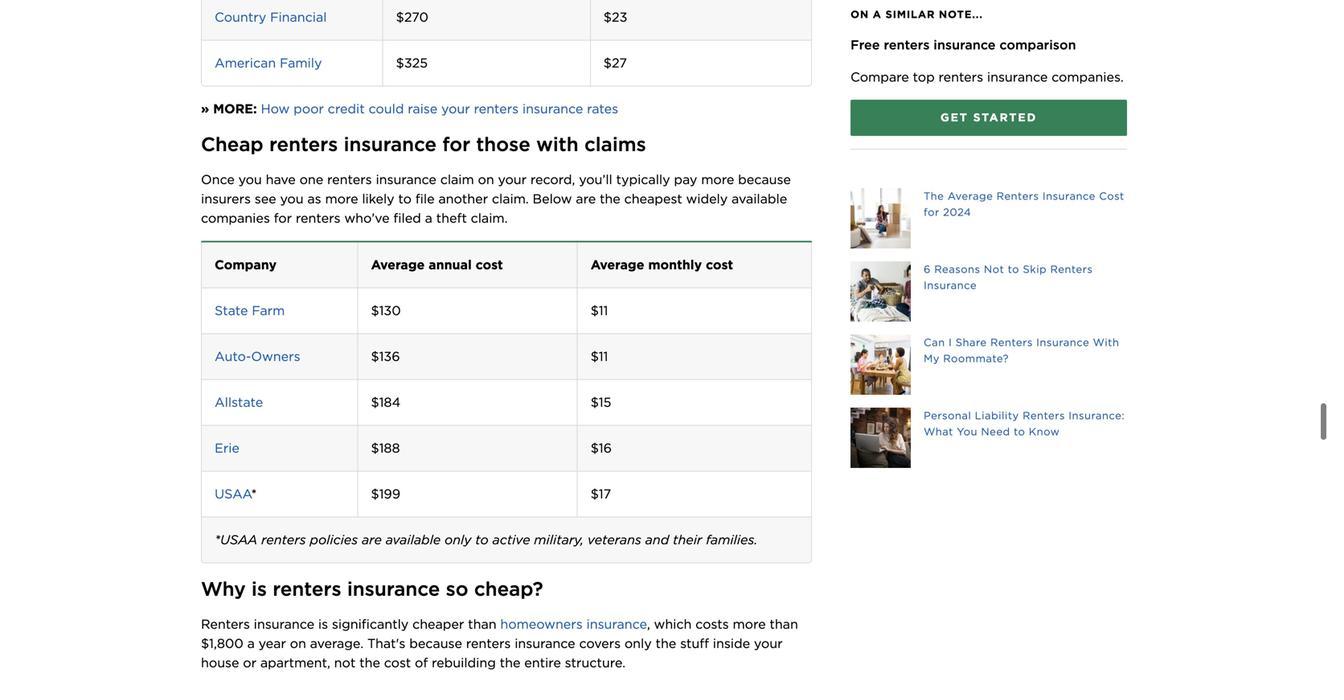 Task type: describe. For each thing, give the bounding box(es) containing it.
renters insurance is significantly cheaper than homeowners insurance
[[201, 616, 647, 632]]

companies
[[201, 210, 270, 226]]

insurance up significantly
[[347, 577, 440, 601]]

$15
[[591, 394, 612, 410]]

the left the entire
[[500, 655, 521, 671]]

share
[[956, 336, 987, 349]]

insurance:
[[1069, 409, 1125, 422]]

$11 for $130
[[591, 303, 608, 318]]

how poor credit could raise your renters insurance rates
[[261, 101, 619, 117]]

once
[[201, 172, 235, 187]]

average inside the average renters insurance cost for 2024
[[948, 190, 994, 202]]

insurers
[[201, 191, 251, 207]]

monthly
[[649, 257, 702, 273]]

average.
[[310, 636, 364, 651]]

auto-
[[215, 349, 251, 364]]

covers
[[580, 636, 621, 651]]

stuff
[[681, 636, 709, 651]]

country
[[215, 9, 266, 25]]

allstate link
[[215, 394, 263, 410]]

veterans
[[588, 532, 642, 548]]

american family link
[[215, 55, 322, 71]]

as
[[308, 191, 321, 207]]

renters down similar
[[884, 37, 930, 53]]

get started
[[941, 111, 1038, 124]]

$199
[[371, 486, 401, 502]]

because inside , which costs more than $1,800 a year on average. that's because renters insurance covers only the stuff inside your house or apartment, not the cost of rebuilding the entire structure.
[[410, 636, 463, 651]]

know
[[1029, 426, 1060, 438]]

state farm
[[215, 303, 285, 318]]

only inside , which costs more than $1,800 a year on average. that's because renters insurance covers only the stuff inside your house or apartment, not the cost of rebuilding the entire structure.
[[625, 636, 652, 651]]

available inside table 13158 'element'
[[386, 532, 441, 548]]

with
[[1094, 336, 1120, 349]]

the down which at bottom
[[656, 636, 677, 651]]

who've
[[345, 210, 390, 226]]

theft
[[437, 210, 467, 226]]

renters inside personal liability renters insurance: what you need to know
[[1023, 409, 1066, 422]]

can
[[924, 336, 946, 349]]

usaa link
[[215, 486, 251, 502]]

0 vertical spatial your
[[442, 101, 470, 117]]

allstate
[[215, 394, 263, 410]]

to inside once you have one renters insurance claim on your record, you'll typically pay more because insurers see you as more likely to file another claim. below are the cheapest widely available companies for renters who've filed a theft claim.
[[399, 191, 412, 207]]

2 horizontal spatial a
[[873, 8, 882, 21]]

$270
[[396, 9, 429, 25]]

american
[[215, 55, 276, 71]]

$188
[[371, 440, 400, 456]]

filed
[[394, 210, 421, 226]]

state farm link
[[215, 303, 285, 318]]

homeowners insurance link
[[501, 616, 647, 632]]

»
[[201, 101, 209, 117]]

insurance down comparison
[[988, 69, 1048, 85]]

the inside once you have one renters insurance claim on your record, you'll typically pay more because insurers see you as more likely to file another claim. below are the cheapest widely available companies for renters who've filed a theft claim.
[[600, 191, 621, 207]]

once you have one renters insurance claim on your record, you'll typically pay more because insurers see you as more likely to file another claim. below are the cheapest widely available companies for renters who've filed a theft claim.
[[201, 172, 795, 226]]

insurance inside the average renters insurance cost for 2024
[[1043, 190, 1096, 202]]

get started link
[[851, 100, 1128, 136]]

$184
[[371, 394, 401, 410]]

not
[[984, 263, 1005, 276]]

insurance up 'year'
[[254, 616, 315, 632]]

cheap?
[[474, 577, 544, 601]]

reasons
[[935, 263, 981, 276]]

renters up $1,800
[[201, 616, 250, 632]]

financial
[[270, 9, 327, 25]]

$130
[[371, 303, 401, 318]]

more:
[[213, 101, 257, 117]]

because inside once you have one renters insurance claim on your record, you'll typically pay more because insurers see you as more likely to file another claim. below are the cheapest widely available companies for renters who've filed a theft claim.
[[739, 172, 791, 187]]

not
[[334, 655, 356, 671]]

insurance inside can i share renters insurance with my roommate?
[[1037, 336, 1090, 349]]

insurance up covers
[[587, 616, 647, 632]]

farm
[[252, 303, 285, 318]]

cost inside , which costs more than $1,800 a year on average. that's because renters insurance covers only the stuff inside your house or apartment, not the cost of rebuilding the entire structure.
[[384, 655, 411, 671]]

renters down policies
[[273, 577, 342, 601]]

can i share renters insurance with my roommate?
[[924, 336, 1120, 365]]

1 than from the left
[[468, 616, 497, 632]]

renters up those
[[474, 101, 519, 117]]

insurance down could
[[344, 133, 437, 156]]

on
[[851, 8, 870, 21]]

insurance down note...
[[934, 37, 996, 53]]

military,
[[534, 532, 584, 548]]

skip
[[1024, 263, 1047, 276]]

raise
[[408, 101, 438, 117]]

owners
[[251, 349, 301, 364]]

below
[[533, 191, 572, 207]]

widely
[[687, 191, 728, 207]]

*usaa
[[215, 532, 258, 548]]

inside
[[713, 636, 751, 651]]

liability
[[975, 409, 1020, 422]]

are inside once you have one renters insurance claim on your record, you'll typically pay more because insurers see you as more likely to file another claim. below are the cheapest widely available companies for renters who've filed a theft claim.
[[576, 191, 596, 207]]

renters down poor
[[269, 133, 338, 156]]

6 reasons not to skip renters insurance
[[924, 263, 1093, 292]]

i
[[949, 336, 953, 349]]

, which costs more than $1,800 a year on average. that's because renters insurance covers only the stuff inside your house or apartment, not the cost of rebuilding the entire structure.
[[201, 616, 802, 671]]

$1,800
[[201, 636, 244, 651]]

cheaper
[[413, 616, 464, 632]]

need
[[982, 426, 1011, 438]]

*usaa renters policies are available only to active military, veterans and their families.
[[215, 532, 758, 548]]

for inside the average renters insurance cost for 2024
[[924, 206, 940, 218]]

available inside once you have one renters insurance claim on your record, you'll typically pay more because insurers see you as more likely to file another claim. below are the cheapest widely available companies for renters who've filed a theft claim.
[[732, 191, 788, 207]]

renters inside 6 reasons not to skip renters insurance
[[1051, 263, 1093, 276]]

6 reasons not to skip renters insurance link
[[851, 261, 1128, 322]]

significantly
[[332, 616, 409, 632]]

on a similar note...
[[851, 8, 984, 21]]

what
[[924, 426, 954, 438]]

annual
[[429, 257, 472, 273]]



Task type: vqa. For each thing, say whether or not it's contained in the screenshot.


Task type: locate. For each thing, give the bounding box(es) containing it.
1 horizontal spatial for
[[443, 133, 471, 156]]

0 vertical spatial on
[[478, 172, 494, 187]]

6
[[924, 263, 931, 276]]

a right "on"
[[873, 8, 882, 21]]

average for average monthly cost
[[591, 257, 645, 273]]

renters inside the average renters insurance cost for 2024
[[997, 190, 1040, 202]]

is right the why
[[252, 577, 267, 601]]

insurance left with
[[1037, 336, 1090, 349]]

a inside once you have one renters insurance claim on your record, you'll typically pay more because insurers see you as more likely to file another claim. below are the cheapest widely available companies for renters who've filed a theft claim.
[[425, 210, 433, 226]]

renters inside can i share renters insurance with my roommate?
[[991, 336, 1033, 349]]

0 horizontal spatial only
[[445, 532, 472, 548]]

cost for average annual cost
[[476, 257, 503, 273]]

why
[[201, 577, 246, 601]]

likely
[[362, 191, 395, 207]]

2 vertical spatial insurance
[[1037, 336, 1090, 349]]

that's
[[368, 636, 406, 651]]

the
[[600, 191, 621, 207], [656, 636, 677, 651], [360, 655, 380, 671], [500, 655, 521, 671]]

than
[[468, 616, 497, 632], [770, 616, 799, 632]]

insurance down "reasons" at the right top of the page
[[924, 279, 977, 292]]

to inside table 13158 'element'
[[476, 532, 489, 548]]

renters inside , which costs more than $1,800 a year on average. that's because renters insurance covers only the stuff inside your house or apartment, not the cost of rebuilding the entire structure.
[[466, 636, 511, 651]]

2 than from the left
[[770, 616, 799, 632]]

renters inside table 13158 'element'
[[261, 532, 306, 548]]

1 vertical spatial available
[[386, 532, 441, 548]]

structure.
[[565, 655, 626, 671]]

free renters insurance comparison
[[851, 37, 1077, 53]]

for
[[443, 133, 471, 156], [924, 206, 940, 218], [274, 210, 292, 226]]

0 horizontal spatial you
[[239, 172, 262, 187]]

their
[[673, 532, 703, 548]]

how
[[261, 101, 290, 117]]

you down have
[[280, 191, 304, 207]]

rebuilding
[[432, 655, 496, 671]]

renters up know
[[1023, 409, 1066, 422]]

only up so
[[445, 532, 472, 548]]

cost right monthly
[[706, 257, 734, 273]]

on inside once you have one renters insurance claim on your record, you'll typically pay more because insurers see you as more likely to file another claim. below are the cheapest widely available companies for renters who've filed a theft claim.
[[478, 172, 494, 187]]

cost down that's at the left bottom of page
[[384, 655, 411, 671]]

average
[[948, 190, 994, 202], [371, 257, 425, 273], [591, 257, 645, 273]]

to left active
[[476, 532, 489, 548]]

are inside table 13158 'element'
[[362, 532, 382, 548]]

1 vertical spatial your
[[498, 172, 527, 187]]

on right claim
[[478, 172, 494, 187]]

to up filed
[[399, 191, 412, 207]]

and
[[646, 532, 669, 548]]

the average renters insurance cost for 2024 link
[[851, 188, 1128, 249]]

0 horizontal spatial is
[[252, 577, 267, 601]]

usaa
[[215, 486, 251, 502]]

roommate?
[[944, 352, 1010, 365]]

of
[[415, 655, 428, 671]]

1 horizontal spatial average
[[591, 257, 645, 273]]

more right as
[[325, 191, 358, 207]]

you'll
[[579, 172, 613, 187]]

0 vertical spatial because
[[739, 172, 791, 187]]

insurance inside , which costs more than $1,800 a year on average. that's because renters insurance covers only the stuff inside your house or apartment, not the cost of rebuilding the entire structure.
[[515, 636, 576, 651]]

so
[[446, 577, 469, 601]]

0 horizontal spatial than
[[468, 616, 497, 632]]

or
[[243, 655, 257, 671]]

your right raise
[[442, 101, 470, 117]]

$325
[[396, 55, 428, 71]]

0 horizontal spatial on
[[290, 636, 306, 651]]

to inside personal liability renters insurance: what you need to know
[[1014, 426, 1026, 438]]

credit
[[328, 101, 365, 117]]

1 horizontal spatial than
[[770, 616, 799, 632]]

personal
[[924, 409, 972, 422]]

average left monthly
[[591, 257, 645, 273]]

cost
[[1100, 190, 1125, 202]]

2 horizontal spatial for
[[924, 206, 940, 218]]

1 $11 from the top
[[591, 303, 608, 318]]

average annual cost
[[371, 257, 503, 273]]

$11 for $136
[[591, 349, 608, 364]]

1 vertical spatial are
[[362, 532, 382, 548]]

those
[[476, 133, 531, 156]]

a
[[873, 8, 882, 21], [425, 210, 433, 226], [247, 636, 255, 651]]

2 vertical spatial a
[[247, 636, 255, 651]]

cheap renters insurance for those with claims
[[201, 133, 647, 156]]

insurance up the entire
[[515, 636, 576, 651]]

the right not
[[360, 655, 380, 671]]

1 vertical spatial because
[[410, 636, 463, 651]]

1 horizontal spatial cost
[[476, 257, 503, 273]]

$11 up $15
[[591, 349, 608, 364]]

with
[[537, 133, 579, 156]]

renters down as
[[296, 210, 341, 226]]

0 horizontal spatial average
[[371, 257, 425, 273]]

cheapest
[[625, 191, 683, 207]]

renters up likely on the left of page
[[327, 172, 372, 187]]

0 horizontal spatial a
[[247, 636, 255, 651]]

cheap
[[201, 133, 264, 156]]

average up $130
[[371, 257, 425, 273]]

0 vertical spatial available
[[732, 191, 788, 207]]

poor
[[294, 101, 324, 117]]

2 vertical spatial your
[[754, 636, 783, 651]]

1 vertical spatial claim.
[[471, 210, 508, 226]]

average for average annual cost
[[371, 257, 425, 273]]

0 horizontal spatial available
[[386, 532, 441, 548]]

comparison
[[1000, 37, 1077, 53]]

more inside , which costs more than $1,800 a year on average. that's because renters insurance covers only the stuff inside your house or apartment, not the cost of rebuilding the entire structure.
[[733, 616, 766, 632]]

available
[[732, 191, 788, 207], [386, 532, 441, 548]]

cost for average monthly cost
[[706, 257, 734, 273]]

1 horizontal spatial are
[[576, 191, 596, 207]]

renters up skip
[[997, 190, 1040, 202]]

on inside , which costs more than $1,800 a year on average. that's because renters insurance covers only the stuff inside your house or apartment, not the cost of rebuilding the entire structure.
[[290, 636, 306, 651]]

1 vertical spatial more
[[325, 191, 358, 207]]

cost
[[476, 257, 503, 273], [706, 257, 734, 273], [384, 655, 411, 671]]

your
[[442, 101, 470, 117], [498, 172, 527, 187], [754, 636, 783, 651]]

your inside once you have one renters insurance claim on your record, you'll typically pay more because insurers see you as more likely to file another claim. below are the cheapest widely available companies for renters who've filed a theft claim.
[[498, 172, 527, 187]]

1 horizontal spatial available
[[732, 191, 788, 207]]

claim. left below at left top
[[492, 191, 529, 207]]

family
[[280, 55, 322, 71]]

to inside 6 reasons not to skip renters insurance
[[1008, 263, 1020, 276]]

to right not
[[1008, 263, 1020, 276]]

insurance left cost
[[1043, 190, 1096, 202]]

record,
[[531, 172, 576, 187]]

top
[[913, 69, 935, 85]]

get
[[941, 111, 969, 124]]

the down you'll
[[600, 191, 621, 207]]

0 vertical spatial a
[[873, 8, 882, 21]]

renters up rebuilding
[[466, 636, 511, 651]]

see
[[255, 191, 276, 207]]

you up see
[[239, 172, 262, 187]]

renters right *usaa
[[261, 532, 306, 548]]

state
[[215, 303, 248, 318]]

$17
[[591, 486, 611, 502]]

0 horizontal spatial your
[[442, 101, 470, 117]]

because right pay
[[739, 172, 791, 187]]

than right costs
[[770, 616, 799, 632]]

than up rebuilding
[[468, 616, 497, 632]]

more up inside at bottom right
[[733, 616, 766, 632]]

1 vertical spatial is
[[318, 616, 328, 632]]

a down the 'file'
[[425, 210, 433, 226]]

0 vertical spatial more
[[702, 172, 735, 187]]

2 $11 from the top
[[591, 349, 608, 364]]

to
[[399, 191, 412, 207], [1008, 263, 1020, 276], [1014, 426, 1026, 438], [476, 532, 489, 548]]

$11 down average monthly cost
[[591, 303, 608, 318]]

0 horizontal spatial are
[[362, 532, 382, 548]]

a up or
[[247, 636, 255, 651]]

insurance up the 'file'
[[376, 172, 437, 187]]

your right inside at bottom right
[[754, 636, 783, 651]]

your down those
[[498, 172, 527, 187]]

2024
[[944, 206, 972, 218]]

0 horizontal spatial cost
[[384, 655, 411, 671]]

than inside , which costs more than $1,800 a year on average. that's because renters insurance covers only the stuff inside your house or apartment, not the cost of rebuilding the entire structure.
[[770, 616, 799, 632]]

for down the the
[[924, 206, 940, 218]]

for up claim
[[443, 133, 471, 156]]

1 horizontal spatial a
[[425, 210, 433, 226]]

insurance inside 6 reasons not to skip renters insurance
[[924, 279, 977, 292]]

0 horizontal spatial for
[[274, 210, 292, 226]]

insurance
[[934, 37, 996, 53], [988, 69, 1048, 85], [523, 101, 583, 117], [344, 133, 437, 156], [376, 172, 437, 187], [347, 577, 440, 601], [254, 616, 315, 632], [587, 616, 647, 632], [515, 636, 576, 651]]

insurance inside once you have one renters insurance claim on your record, you'll typically pay more because insurers see you as more likely to file another claim. below are the cheapest widely available companies for renters who've filed a theft claim.
[[376, 172, 437, 187]]

1 horizontal spatial your
[[498, 172, 527, 187]]

the average renters insurance cost for 2024
[[924, 190, 1125, 218]]

average up 2024
[[948, 190, 994, 202]]

*
[[251, 486, 257, 502]]

your inside , which costs more than $1,800 a year on average. that's because renters insurance covers only the stuff inside your house or apartment, not the cost of rebuilding the entire structure.
[[754, 636, 783, 651]]

claim. down another
[[471, 210, 508, 226]]

$11
[[591, 303, 608, 318], [591, 349, 608, 364]]

1 vertical spatial $11
[[591, 349, 608, 364]]

my
[[924, 352, 940, 365]]

note...
[[939, 8, 984, 21]]

homeowners
[[501, 616, 583, 632]]

typically
[[617, 172, 671, 187]]

renters
[[997, 190, 1040, 202], [1051, 263, 1093, 276], [991, 336, 1033, 349], [1023, 409, 1066, 422], [201, 616, 250, 632]]

claim
[[441, 172, 474, 187]]

only inside table 13158 'element'
[[445, 532, 472, 548]]

2 horizontal spatial cost
[[706, 257, 734, 273]]

1 vertical spatial only
[[625, 636, 652, 651]]

for inside once you have one renters insurance claim on your record, you'll typically pay more because insurers see you as more likely to file another claim. below are the cheapest widely available companies for renters who've filed a theft claim.
[[274, 210, 292, 226]]

to right need
[[1014, 426, 1026, 438]]

on up apartment,
[[290, 636, 306, 651]]

for down see
[[274, 210, 292, 226]]

2 horizontal spatial your
[[754, 636, 783, 651]]

auto-owners link
[[215, 349, 301, 364]]

table 13158 element
[[202, 242, 812, 563]]

more up widely
[[702, 172, 735, 187]]

because down cheaper
[[410, 636, 463, 651]]

renters right skip
[[1051, 263, 1093, 276]]

active
[[493, 532, 531, 548]]

is up average.
[[318, 616, 328, 632]]

2 horizontal spatial average
[[948, 190, 994, 202]]

renters down free renters insurance comparison
[[939, 69, 984, 85]]

1 vertical spatial on
[[290, 636, 306, 651]]

1 vertical spatial you
[[280, 191, 304, 207]]

could
[[369, 101, 404, 117]]

cost right the 'annual'
[[476, 257, 503, 273]]

$27
[[604, 55, 627, 71]]

insurance up with
[[523, 101, 583, 117]]

0 vertical spatial only
[[445, 532, 472, 548]]

more
[[702, 172, 735, 187], [325, 191, 358, 207], [733, 616, 766, 632]]

0 vertical spatial are
[[576, 191, 596, 207]]

0 vertical spatial claim.
[[492, 191, 529, 207]]

0 horizontal spatial because
[[410, 636, 463, 651]]

1 horizontal spatial is
[[318, 616, 328, 632]]

1 horizontal spatial only
[[625, 636, 652, 651]]

1 horizontal spatial because
[[739, 172, 791, 187]]

auto-owners
[[215, 349, 301, 364]]

0 vertical spatial you
[[239, 172, 262, 187]]

0 vertical spatial insurance
[[1043, 190, 1096, 202]]

are right policies
[[362, 532, 382, 548]]

free
[[851, 37, 880, 53]]

0 vertical spatial $11
[[591, 303, 608, 318]]

a inside , which costs more than $1,800 a year on average. that's because renters insurance covers only the stuff inside your house or apartment, not the cost of rebuilding the entire structure.
[[247, 636, 255, 651]]

,
[[647, 616, 651, 632]]

available right widely
[[732, 191, 788, 207]]

erie link
[[215, 440, 240, 456]]

the
[[924, 190, 945, 202]]

can i share renters insurance with my roommate? link
[[851, 335, 1128, 395]]

1 horizontal spatial you
[[280, 191, 304, 207]]

claims
[[585, 133, 647, 156]]

entire
[[525, 655, 561, 671]]

are down you'll
[[576, 191, 596, 207]]

1 horizontal spatial on
[[478, 172, 494, 187]]

renters up roommate?
[[991, 336, 1033, 349]]

compare top renters insurance companies.
[[851, 69, 1124, 85]]

file
[[416, 191, 435, 207]]

2 vertical spatial more
[[733, 616, 766, 632]]

1 vertical spatial insurance
[[924, 279, 977, 292]]

which
[[654, 616, 692, 632]]

0 vertical spatial is
[[252, 577, 267, 601]]

only down ,
[[625, 636, 652, 651]]

erie
[[215, 440, 240, 456]]

why is renters insurance so cheap?
[[201, 577, 544, 601]]

1 vertical spatial a
[[425, 210, 433, 226]]

rates
[[587, 101, 619, 117]]

available down $199
[[386, 532, 441, 548]]



